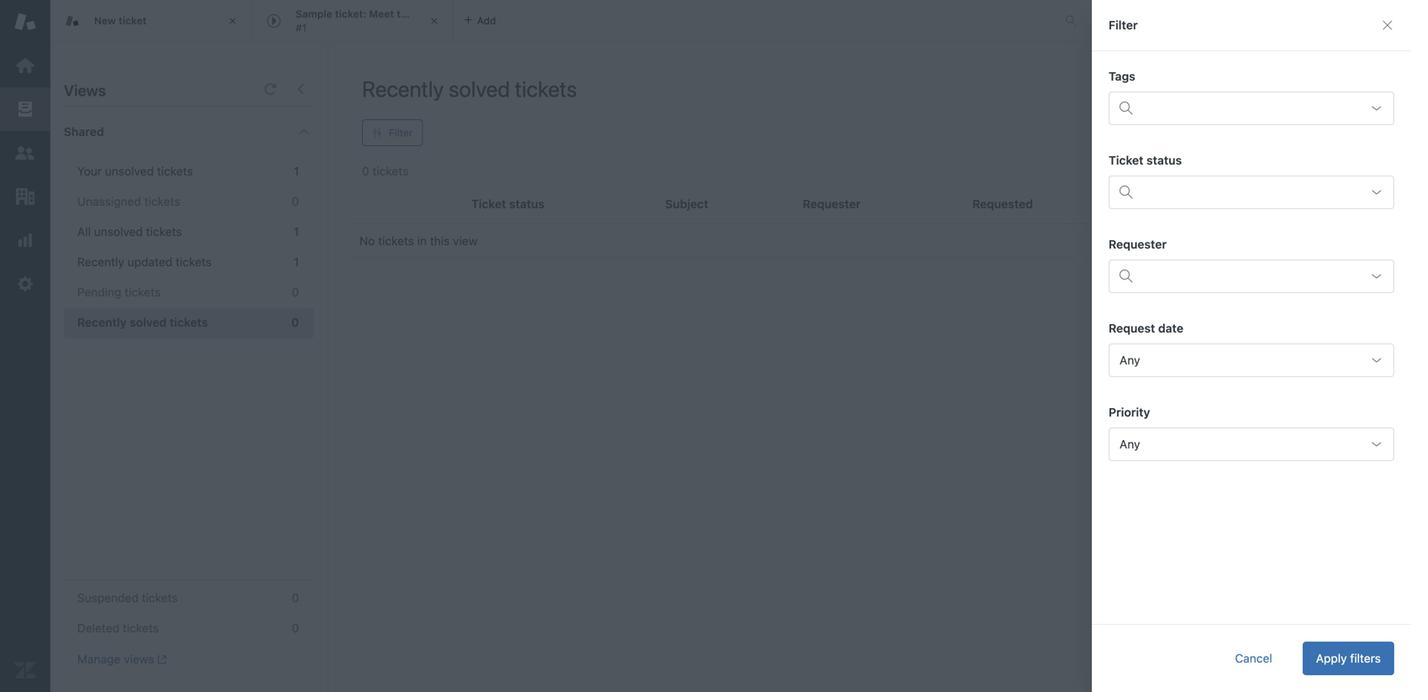 Task type: vqa. For each thing, say whether or not it's contained in the screenshot.
left user
no



Task type: locate. For each thing, give the bounding box(es) containing it.
unassigned tickets
[[77, 194, 180, 208]]

1 vertical spatial recently solved tickets
[[77, 315, 208, 329]]

1 vertical spatial filter
[[389, 127, 413, 139]]

your unsolved tickets
[[77, 164, 193, 178]]

all
[[77, 225, 91, 239]]

close image
[[224, 13, 241, 29], [426, 13, 443, 29]]

1 vertical spatial unsolved
[[94, 225, 143, 239]]

arturo
[[60, 1, 92, 14]]

tab
[[252, 0, 454, 42]]

tickets down shared dropdown button
[[157, 164, 193, 178]]

this
[[430, 234, 450, 248]]

recently solved tickets
[[362, 76, 577, 102], [77, 315, 208, 329]]

close image for tab containing sample ticket: meet the ticket
[[426, 13, 443, 29]]

1 vertical spatial solved
[[130, 315, 167, 329]]

0 horizontal spatial ticket
[[29, 1, 57, 14]]

2 vertical spatial 1
[[294, 255, 299, 269]]

ticket right new
[[119, 15, 147, 26]]

0 vertical spatial recently solved tickets
[[362, 76, 577, 102]]

recently down pending
[[77, 315, 127, 329]]

0 vertical spatial any
[[1120, 353, 1140, 367]]

filters
[[1350, 651, 1381, 665]]

2 close image from the left
[[426, 13, 443, 29]]

1 1 from the top
[[294, 164, 299, 178]]

tickets
[[515, 76, 577, 102], [157, 164, 193, 178], [144, 194, 180, 208], [146, 225, 182, 239], [378, 234, 414, 248], [176, 255, 212, 269], [125, 285, 161, 299], [170, 315, 208, 329], [142, 591, 178, 605], [123, 621, 159, 635]]

tab containing sample ticket: meet the ticket
[[252, 0, 454, 42]]

new ticket tab
[[50, 0, 252, 42]]

1 horizontal spatial recently solved tickets
[[362, 76, 577, 102]]

subject
[[665, 197, 708, 211]]

shared
[[64, 125, 104, 139]]

recently for 0
[[77, 315, 127, 329]]

tabs tab list
[[50, 0, 1047, 42]]

ticket right the
[[415, 8, 444, 20]]

views
[[124, 652, 154, 666]]

1 any from the top
[[1120, 353, 1140, 367]]

recently up pending
[[77, 255, 124, 269]]

1 any field from the top
[[1109, 344, 1394, 377]]

0 horizontal spatial solved
[[130, 315, 167, 329]]

zendesk support image
[[14, 11, 36, 33]]

all unsolved tickets
[[77, 225, 182, 239]]

unsolved
[[105, 164, 154, 178], [94, 225, 143, 239]]

organizations image
[[14, 186, 36, 207]]

close image inside tab
[[426, 13, 443, 29]]

filter dialog
[[1092, 0, 1411, 692]]

meet
[[369, 8, 394, 20]]

tickets down tabs tab list
[[515, 76, 577, 102]]

0 vertical spatial 1
[[294, 164, 299, 178]]

apply
[[1316, 651, 1347, 665]]

sample ticket: meet the ticket #1
[[296, 8, 444, 34]]

2 1 from the top
[[294, 225, 299, 239]]

tickets down your unsolved tickets
[[144, 194, 180, 208]]

get started image
[[14, 55, 36, 76]]

filter
[[1109, 18, 1138, 32], [389, 127, 413, 139]]

0 vertical spatial solved
[[449, 76, 510, 102]]

tickets up views
[[123, 621, 159, 635]]

any
[[1120, 353, 1140, 367], [1120, 437, 1140, 451]]

manage views
[[77, 652, 154, 666]]

customers image
[[14, 142, 36, 164]]

cancel
[[1235, 651, 1272, 665]]

any down priority
[[1120, 437, 1140, 451]]

tickets down 'updated'
[[170, 315, 208, 329]]

0 vertical spatial any field
[[1109, 344, 1394, 377]]

ticket right stale
[[29, 1, 57, 14]]

1
[[294, 164, 299, 178], [294, 225, 299, 239], [294, 255, 299, 269]]

1 vertical spatial any field
[[1109, 428, 1394, 461]]

apply filters
[[1316, 651, 1381, 665]]

Any field
[[1109, 344, 1394, 377], [1109, 428, 1394, 461]]

1 vertical spatial 1
[[294, 225, 299, 239]]

0
[[292, 194, 299, 208], [292, 285, 299, 299], [291, 315, 299, 329], [292, 591, 299, 605], [292, 621, 299, 635]]

1 vertical spatial recently
[[77, 255, 124, 269]]

1 vertical spatial any
[[1120, 437, 1140, 451]]

close image inside new ticket tab
[[224, 13, 241, 29]]

unsolved for your
[[105, 164, 154, 178]]

3 1 from the top
[[294, 255, 299, 269]]

recently
[[362, 76, 444, 102], [77, 255, 124, 269], [77, 315, 127, 329]]

1 horizontal spatial close image
[[426, 13, 443, 29]]

unsolved up unassigned tickets
[[105, 164, 154, 178]]

ticket
[[29, 1, 57, 14], [415, 8, 444, 20], [119, 15, 147, 26]]

admin image
[[14, 273, 36, 295]]

unsolved down unassigned
[[94, 225, 143, 239]]

recently up 'filter' button in the left of the page
[[362, 76, 444, 102]]

2 horizontal spatial ticket
[[415, 8, 444, 20]]

shared button
[[50, 107, 281, 157]]

views
[[64, 81, 106, 100]]

1 horizontal spatial filter
[[1109, 18, 1138, 32]]

is
[[95, 1, 103, 14]]

ticket status element
[[1109, 176, 1394, 209]]

any down request
[[1120, 353, 1140, 367]]

any field for request date
[[1109, 344, 1394, 377]]

view
[[453, 234, 478, 248]]

close image left the #1
[[224, 13, 241, 29]]

1 for your unsolved tickets
[[294, 164, 299, 178]]

tickets left 'in'
[[378, 234, 414, 248]]

deleted
[[77, 621, 119, 635]]

any for request date
[[1120, 353, 1140, 367]]

2 any field from the top
[[1109, 428, 1394, 461]]

close image right the
[[426, 13, 443, 29]]

0 horizontal spatial close image
[[224, 13, 241, 29]]

refresh views pane image
[[264, 82, 277, 96]]

2 vertical spatial recently
[[77, 315, 127, 329]]

#1
[[296, 22, 307, 34]]

any for priority
[[1120, 437, 1140, 451]]

0 vertical spatial unsolved
[[105, 164, 154, 178]]

0 horizontal spatial filter
[[389, 127, 413, 139]]

1 close image from the left
[[224, 13, 241, 29]]

0 vertical spatial filter
[[1109, 18, 1138, 32]]

tags element
[[1109, 92, 1394, 125]]

2 any from the top
[[1120, 437, 1140, 451]]

solved
[[449, 76, 510, 102], [130, 315, 167, 329]]

1 horizontal spatial ticket
[[119, 15, 147, 26]]



Task type: describe. For each thing, give the bounding box(es) containing it.
tickets right 'updated'
[[176, 255, 212, 269]]

filter inside button
[[389, 127, 413, 139]]

in
[[417, 234, 427, 248]]

0 for deleted tickets
[[292, 621, 299, 635]]

unassigned
[[77, 194, 141, 208]]

ticket status
[[1109, 153, 1182, 167]]

0 horizontal spatial recently solved tickets
[[77, 315, 208, 329]]

ticket inside sample ticket: meet the ticket #1
[[415, 8, 444, 20]]

recently for 1
[[77, 255, 124, 269]]

0 for recently solved tickets
[[291, 315, 299, 329]]

ticket for new ticket
[[119, 15, 147, 26]]

pending
[[77, 285, 121, 299]]

reporting image
[[14, 229, 36, 251]]

requester element
[[1109, 260, 1394, 293]]

pending tickets
[[77, 285, 161, 299]]

tickets up deleted tickets
[[142, 591, 178, 605]]

ticket
[[1109, 153, 1144, 167]]

0 vertical spatial recently
[[362, 76, 444, 102]]

sample
[[296, 8, 332, 20]]

tickets down the recently updated tickets
[[125, 285, 161, 299]]

recently updated tickets
[[77, 255, 212, 269]]

suspended tickets
[[77, 591, 178, 605]]

0 for suspended tickets
[[292, 591, 299, 605]]

date
[[1158, 321, 1184, 335]]

conversations
[[1114, 15, 1181, 26]]

updated
[[127, 255, 172, 269]]

stale
[[0, 1, 26, 14]]

opens in a new tab image
[[154, 655, 167, 665]]

ticket for stale ticket arturo is
[[29, 1, 57, 14]]

request
[[1109, 321, 1155, 335]]

0 for unassigned tickets
[[292, 194, 299, 208]]

filter button
[[362, 119, 423, 146]]

apply filters button
[[1303, 642, 1394, 675]]

status
[[1147, 153, 1182, 167]]

cancel button
[[1222, 642, 1286, 675]]

1 for all unsolved tickets
[[294, 225, 299, 239]]

the
[[397, 8, 413, 20]]

hide panel views image
[[294, 82, 307, 96]]

manage
[[77, 652, 121, 666]]

zendesk image
[[14, 659, 36, 681]]

any field for priority
[[1109, 428, 1394, 461]]

shared heading
[[50, 107, 328, 157]]

filter inside dialog
[[1109, 18, 1138, 32]]

main element
[[0, 0, 50, 692]]

close image for new ticket tab
[[224, 13, 241, 29]]

stale ticket arturo is
[[0, 1, 106, 14]]

new
[[94, 15, 116, 26]]

ticket:
[[335, 8, 366, 20]]

no
[[360, 234, 375, 248]]

conversations button
[[1095, 7, 1220, 34]]

1 horizontal spatial solved
[[449, 76, 510, 102]]

requester
[[1109, 237, 1167, 251]]

your
[[77, 164, 102, 178]]

tags
[[1109, 69, 1135, 83]]

new ticket
[[94, 15, 147, 26]]

suspended
[[77, 591, 139, 605]]

deleted tickets
[[77, 621, 159, 635]]

request date
[[1109, 321, 1184, 335]]

priority
[[1109, 405, 1150, 419]]

close drawer image
[[1381, 18, 1394, 32]]

views image
[[14, 98, 36, 120]]

tickets up 'updated'
[[146, 225, 182, 239]]

unsolved for all
[[94, 225, 143, 239]]

manage views link
[[77, 652, 167, 667]]

1 for recently updated tickets
[[294, 255, 299, 269]]

no tickets in this view
[[360, 234, 478, 248]]

0 for pending tickets
[[292, 285, 299, 299]]



